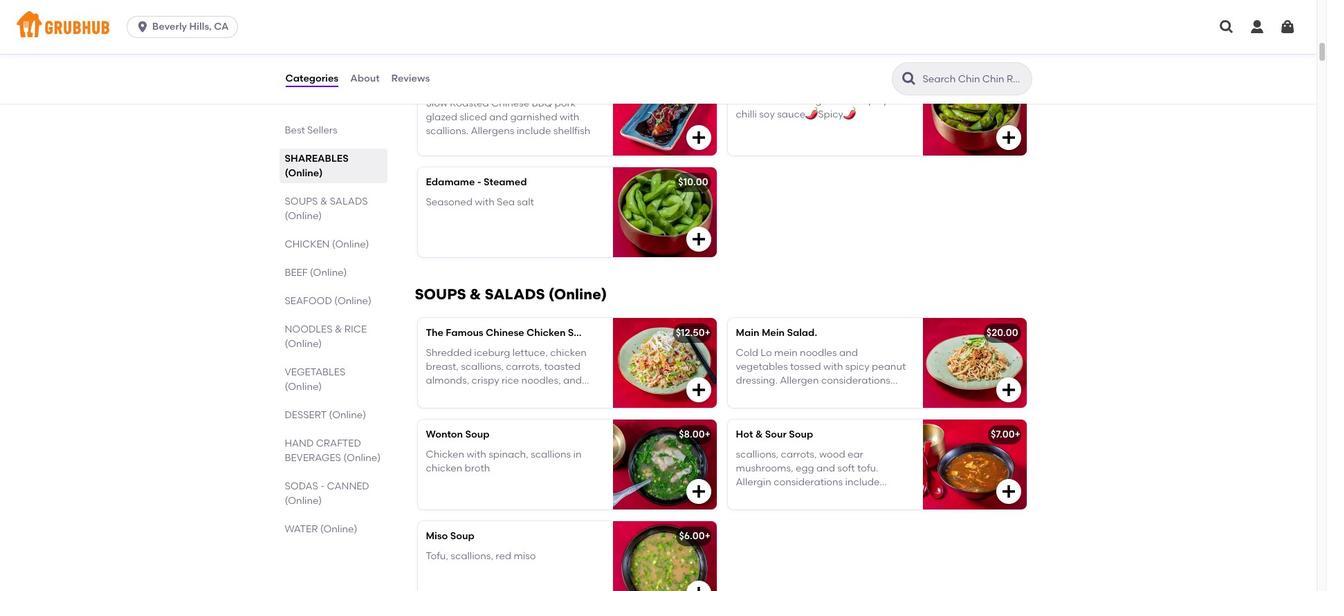 Task type: vqa. For each thing, say whether or not it's contained in the screenshot.
Fruit
no



Task type: describe. For each thing, give the bounding box(es) containing it.
and down allergen
[[797, 389, 815, 401]]

wood
[[819, 449, 845, 461]]

0 vertical spatial chicken
[[527, 328, 566, 339]]

allergens inside golden fried spring rolls stuffed with cabbage, mushrooms, carrots and bean sprouts served with apricot sauce.  allergens include shellfish, dairy, gluten, and egg
[[459, 35, 503, 47]]

miso soup image
[[613, 522, 717, 592]]

chilli
[[736, 109, 757, 120]]

sour
[[765, 429, 787, 441]]

main
[[736, 328, 760, 339]]

and left egg
[[491, 49, 510, 61]]

fried
[[463, 0, 484, 5]]

golden fried spring rolls stuffed with cabbage, mushrooms, carrots and bean sprouts served with apricot sauce.  allergens include shellfish, dairy, gluten, and egg
[[426, 0, 593, 61]]

red
[[496, 551, 511, 562]]

edamame
[[426, 177, 475, 188]]

svg image inside the beverly hills, ca button
[[136, 20, 150, 34]]

miso soup
[[426, 531, 474, 543]]

main navigation navigation
[[0, 0, 1317, 54]]

chinese for bbq
[[491, 97, 529, 109]]

hand
[[285, 438, 314, 450]]

egg
[[796, 463, 814, 475]]

soups inside 'soups & salads (online)'
[[285, 196, 318, 208]]

- for canned
[[321, 481, 325, 493]]

(online) inside shareables (online)
[[285, 167, 323, 179]]

$10.00
[[678, 177, 708, 188]]

& right the hot
[[755, 429, 763, 441]]

$7.00
[[991, 429, 1015, 441]]

mushrooms, inside scallions, carrots, wood ear mushrooms, egg and soft tofu. allergin considerations include gluten and egg. 🌶️mildly spicy🌶️
[[736, 463, 794, 475]]

salad
[[568, 328, 596, 339]]

the famous chinese chicken salad
[[426, 328, 596, 339]]

sauce.
[[426, 35, 457, 47]]

seller
[[454, 61, 477, 71]]

hot & sour soup
[[736, 429, 813, 441]]

wok seared with garlic in a spicy chilli soy sauce🌶️spicy🌶️
[[736, 95, 888, 120]]

$8.00 +
[[679, 429, 711, 441]]

with down carrots
[[523, 21, 543, 33]]

egg
[[512, 49, 531, 61]]

sauce🌶️spicy🌶️
[[777, 109, 856, 120]]

about
[[350, 73, 380, 84]]

include inside slow roasted chinese bbq pork glazed sliced and garnished with scallions.  allergens include shellfish
[[517, 125, 551, 137]]

seared
[[759, 95, 791, 106]]

with right stuffed
[[574, 0, 593, 5]]

best seller
[[434, 61, 477, 71]]

include inside scallions, carrots, wood ear mushrooms, egg and soft tofu. allergin considerations include gluten and egg. 🌶️mildly spicy🌶️
[[845, 477, 880, 489]]

and down wood
[[817, 463, 835, 475]]

and up apricot
[[570, 7, 589, 19]]

served
[[490, 21, 521, 33]]

dessert
[[285, 410, 327, 421]]

salads inside 'soups & salads (online)'
[[330, 196, 368, 208]]

reviews button
[[391, 54, 431, 104]]

considerations inside scallions, carrots, wood ear mushrooms, egg and soft tofu. allergin considerations include gluten and egg. 🌶️mildly spicy🌶️
[[774, 477, 843, 489]]

with inside slow roasted chinese bbq pork glazed sliced and garnished with scallions.  allergens include shellfish
[[560, 111, 580, 123]]

shellfish
[[553, 125, 590, 137]]

1 horizontal spatial soups & salads (online)
[[415, 286, 607, 303]]

seasoned with sea salt
[[426, 196, 534, 208]]

garnished
[[510, 111, 558, 123]]

roasted bbq pork (char siu)
[[426, 78, 560, 89]]

$12.50 +
[[676, 328, 711, 339]]

in for scallions
[[573, 449, 582, 461]]

roasted bbq pork (char siu) image
[[613, 66, 717, 156]]

sliced
[[460, 111, 487, 123]]

soup for $8.00 +
[[465, 429, 490, 441]]

best for best seller
[[434, 61, 452, 71]]

svg image for the famous chinese chicken salad
[[690, 382, 707, 399]]

seafood (online)
[[285, 295, 372, 307]]

(online) inside the vegetables (online)
[[285, 381, 322, 393]]

tossed
[[790, 361, 821, 373]]

tofu, scallions, red miso
[[426, 551, 536, 562]]

0 horizontal spatial bbq
[[468, 78, 489, 89]]

cold lo mein noodles and vegetables tossed with spicy peanut dressing.  allergen considerations include nuts and gluten🌶️mildly spicy🌶️
[[736, 347, 906, 415]]

chicken inside chicken with spinach, scallions in chicken broth
[[426, 449, 464, 461]]

dairy,
[[426, 49, 453, 61]]

0 vertical spatial roasted
[[426, 78, 466, 89]]

edamame - spicy garlic ~ new! image
[[923, 66, 1027, 156]]

golden
[[426, 0, 460, 5]]

+ for $12.50
[[705, 328, 711, 339]]

sodas - canned (online)
[[285, 481, 369, 507]]

dressing.
[[736, 375, 778, 387]]

+ for $6.00
[[705, 531, 711, 543]]

dessert (online)
[[285, 410, 366, 421]]

hills,
[[189, 21, 212, 33]]

noodles
[[800, 347, 837, 359]]

edamame - steamed
[[426, 177, 527, 188]]

beef (online)
[[285, 267, 347, 279]]

best sellers
[[285, 125, 337, 136]]

(online) inside the noodles & rice (online)
[[285, 338, 322, 350]]

gluten🌶️mildly
[[818, 389, 889, 401]]

in for garlic
[[845, 95, 853, 106]]

reviews
[[391, 73, 430, 84]]

stuffed
[[539, 0, 571, 5]]

lo
[[761, 347, 772, 359]]

soup up carrots, at the right bottom of page
[[789, 429, 813, 441]]

sodas
[[285, 481, 318, 493]]

water (online)
[[285, 524, 357, 536]]

best for best sellers
[[285, 125, 305, 136]]

noodles
[[285, 324, 333, 336]]

1 vertical spatial soups
[[415, 286, 466, 303]]

golden fried spring rolls stuffed with cabbage, mushrooms, carrots and bean sprouts served with apricot sauce.  allergens include shellfish, dairy, gluten, and egg button
[[418, 0, 717, 61]]

spicy inside cold lo mein noodles and vegetables tossed with spicy peanut dressing.  allergen considerations include nuts and gluten🌶️mildly spicy🌶️
[[846, 361, 870, 373]]

egg.
[[791, 491, 811, 503]]

include inside cold lo mein noodles and vegetables tossed with spicy peanut dressing.  allergen considerations include nuts and gluten🌶️mildly spicy🌶️
[[736, 389, 770, 401]]

(online) up chicken at the top of the page
[[285, 210, 322, 222]]

categories
[[285, 73, 339, 84]]

hand crafted beverages (online)
[[285, 438, 381, 464]]

soy
[[759, 109, 775, 120]]

$6.00
[[679, 531, 705, 543]]

allergin
[[736, 477, 771, 489]]

water
[[285, 524, 318, 536]]

sea
[[497, 196, 515, 208]]

scallions.
[[426, 125, 469, 137]]

spicy🌶️ inside cold lo mein noodles and vegetables tossed with spicy peanut dressing.  allergen considerations include nuts and gluten🌶️mildly spicy🌶️
[[736, 403, 774, 415]]

chicken
[[426, 463, 462, 475]]

seasoned
[[426, 196, 473, 208]]

beverly hills, ca button
[[127, 16, 243, 38]]

noodles & rice (online)
[[285, 324, 367, 350]]

glazed
[[426, 111, 457, 123]]

vegetables
[[736, 361, 788, 373]]

salad.
[[787, 328, 817, 339]]

with inside chicken with spinach, scallions in chicken broth
[[467, 449, 486, 461]]

+ for $7.00
[[1015, 429, 1021, 441]]

soup for $6.00 +
[[450, 531, 474, 543]]

(online) up rice on the left
[[334, 295, 372, 307]]

main mein salad. image
[[923, 319, 1027, 409]]



Task type: locate. For each thing, give the bounding box(es) containing it.
spicy
[[864, 95, 888, 106], [846, 361, 870, 373]]

chicken up chicken
[[426, 449, 464, 461]]

soup
[[465, 429, 490, 441], [789, 429, 813, 441], [450, 531, 474, 543]]

(online) inside hand crafted beverages (online)
[[343, 453, 381, 464]]

garlic
[[816, 95, 842, 106]]

with up sauce🌶️spicy🌶️
[[794, 95, 813, 106]]

Search Chin Chin Restaurant search field
[[921, 73, 1027, 86]]

0 vertical spatial chinese
[[491, 97, 529, 109]]

- for steamed
[[477, 177, 481, 188]]

include down tofu.
[[845, 477, 880, 489]]

in
[[845, 95, 853, 106], [573, 449, 582, 461]]

& inside 'soups & salads (online)'
[[320, 196, 328, 208]]

chinese inside slow roasted chinese bbq pork glazed sliced and garnished with scallions.  allergens include shellfish
[[491, 97, 529, 109]]

- up seasoned with sea salt
[[477, 177, 481, 188]]

0 vertical spatial considerations
[[821, 375, 891, 387]]

with up shellfish
[[560, 111, 580, 123]]

1 vertical spatial chinese
[[486, 328, 524, 339]]

bbq spare ribs image
[[923, 0, 1027, 54]]

spring
[[486, 0, 516, 5]]

rolls
[[518, 0, 537, 5]]

tofu.
[[857, 463, 879, 475]]

1 vertical spatial -
[[321, 481, 325, 493]]

0 vertical spatial bbq
[[468, 78, 489, 89]]

1 vertical spatial allergens
[[471, 125, 514, 137]]

chicken left salad
[[527, 328, 566, 339]]

gluten
[[736, 491, 768, 503]]

sprouts
[[453, 21, 487, 33]]

about button
[[350, 54, 380, 104]]

svg image for edamame - steamed
[[690, 231, 707, 248]]

miso
[[514, 551, 536, 562]]

steamed
[[484, 177, 527, 188]]

spicy right the a
[[864, 95, 888, 106]]

0 horizontal spatial soups & salads (online)
[[285, 196, 368, 222]]

1 vertical spatial in
[[573, 449, 582, 461]]

spicy🌶️ down tofu.
[[855, 491, 893, 503]]

main mein salad.
[[736, 328, 817, 339]]

1 vertical spatial best
[[285, 125, 305, 136]]

in inside wok seared with garlic in a spicy chilli soy sauce🌶️spicy🌶️
[[845, 95, 853, 106]]

siu)
[[543, 78, 560, 89]]

roasted inside slow roasted chinese bbq pork glazed sliced and garnished with scallions.  allergens include shellfish
[[450, 97, 489, 109]]

1 horizontal spatial soups
[[415, 286, 466, 303]]

considerations
[[821, 375, 891, 387], [774, 477, 843, 489]]

gluten,
[[455, 49, 489, 61]]

mushrooms, up allergin in the bottom of the page
[[736, 463, 794, 475]]

0 horizontal spatial salads
[[330, 196, 368, 208]]

+ for $8.00
[[705, 429, 711, 441]]

carrots,
[[781, 449, 817, 461]]

bbq inside slow roasted chinese bbq pork glazed sliced and garnished with scallions.  allergens include shellfish
[[532, 97, 552, 109]]

hot
[[736, 429, 753, 441]]

the
[[426, 328, 444, 339]]

and inside slow roasted chinese bbq pork glazed sliced and garnished with scallions.  allergens include shellfish
[[489, 111, 508, 123]]

& up "famous"
[[470, 286, 481, 303]]

and right noodles
[[839, 347, 858, 359]]

in right scallions
[[573, 449, 582, 461]]

(online) right chicken at the top of the page
[[332, 239, 369, 251]]

chicken with spinach, scallions in chicken broth
[[426, 449, 582, 475]]

beverly
[[152, 21, 187, 33]]

$12.50
[[676, 328, 705, 339]]

bbq up garnished
[[532, 97, 552, 109]]

$8.00
[[679, 429, 705, 441]]

and
[[570, 7, 589, 19], [491, 49, 510, 61], [489, 111, 508, 123], [839, 347, 858, 359], [797, 389, 815, 401], [817, 463, 835, 475], [770, 491, 789, 503]]

soft
[[838, 463, 855, 475]]

considerations inside cold lo mein noodles and vegetables tossed with spicy peanut dressing.  allergen considerations include nuts and gluten🌶️mildly spicy🌶️
[[821, 375, 891, 387]]

(char
[[515, 78, 540, 89]]

1 horizontal spatial mushrooms,
[[736, 463, 794, 475]]

mushrooms, inside golden fried spring rolls stuffed with cabbage, mushrooms, carrots and bean sprouts served with apricot sauce.  allergens include shellfish, dairy, gluten, and egg
[[474, 7, 532, 19]]

include down dressing.
[[736, 389, 770, 401]]

1 vertical spatial soups & salads (online)
[[415, 286, 607, 303]]

allergens up gluten,
[[459, 35, 503, 47]]

(online) inside "sodas - canned (online)"
[[285, 495, 322, 507]]

scallions,
[[736, 449, 779, 461], [451, 551, 493, 562]]

and left egg.
[[770, 491, 789, 503]]

chicken (online)
[[285, 239, 369, 251]]

0 vertical spatial spicy
[[864, 95, 888, 106]]

+
[[705, 328, 711, 339], [705, 429, 711, 441], [1015, 429, 1021, 441], [705, 531, 711, 543]]

- right sodas
[[321, 481, 325, 493]]

allergens inside slow roasted chinese bbq pork glazed sliced and garnished with scallions.  allergens include shellfish
[[471, 125, 514, 137]]

salads
[[330, 196, 368, 208], [485, 286, 545, 303]]

soups & salads (online) up the chicken (online)
[[285, 196, 368, 222]]

soups & salads (online) up the famous chinese chicken salad
[[415, 286, 607, 303]]

0 horizontal spatial in
[[573, 449, 582, 461]]

0 vertical spatial mushrooms,
[[474, 7, 532, 19]]

roasted down best seller
[[426, 78, 466, 89]]

edamame - steamed image
[[613, 168, 717, 258]]

apricot
[[545, 21, 579, 33]]

cold
[[736, 347, 758, 359]]

0 vertical spatial best
[[434, 61, 452, 71]]

and right sliced
[[489, 111, 508, 123]]

mushrooms, down spring
[[474, 7, 532, 19]]

in inside chicken with spinach, scallions in chicken broth
[[573, 449, 582, 461]]

spinach,
[[489, 449, 529, 461]]

1 vertical spatial bbq
[[532, 97, 552, 109]]

chicken
[[285, 239, 330, 251]]

(online) right water
[[320, 524, 357, 536]]

(online) down 'vegetables'
[[285, 381, 322, 393]]

canned
[[327, 481, 369, 493]]

with up broth at the left of the page
[[467, 449, 486, 461]]

in left the a
[[845, 95, 853, 106]]

shareables (online)
[[285, 153, 349, 179]]

spicy🌶️ up the hot
[[736, 403, 774, 415]]

beef
[[285, 267, 308, 279]]

with inside cold lo mein noodles and vegetables tossed with spicy peanut dressing.  allergen considerations include nuts and gluten🌶️mildly spicy🌶️
[[824, 361, 843, 373]]

0 horizontal spatial soups
[[285, 196, 318, 208]]

0 vertical spatial spicy🌶️
[[736, 403, 774, 415]]

1 vertical spatial scallions,
[[451, 551, 493, 562]]

1 vertical spatial considerations
[[774, 477, 843, 489]]

with left sea
[[475, 196, 495, 208]]

(online) down sodas
[[285, 495, 322, 507]]

1 vertical spatial roasted
[[450, 97, 489, 109]]

salads down shareables (online)
[[330, 196, 368, 208]]

1 horizontal spatial salads
[[485, 286, 545, 303]]

0 vertical spatial salads
[[330, 196, 368, 208]]

soup right miso
[[450, 531, 474, 543]]

chinese down pork on the left top
[[491, 97, 529, 109]]

broth
[[465, 463, 490, 475]]

0 horizontal spatial best
[[285, 125, 305, 136]]

$6.00 +
[[679, 531, 711, 543]]

svg image for main mein salad.
[[1000, 382, 1017, 399]]

hot & sour soup image
[[923, 420, 1027, 510]]

mein
[[762, 328, 785, 339]]

0 vertical spatial allergens
[[459, 35, 503, 47]]

svg image for wonton soup
[[690, 484, 707, 501]]

& down shareables (online)
[[320, 196, 328, 208]]

1 horizontal spatial bbq
[[532, 97, 552, 109]]

🌶️mildly
[[814, 491, 853, 503]]

1 vertical spatial salads
[[485, 286, 545, 303]]

a
[[855, 95, 862, 106]]

best down dairy,
[[434, 61, 452, 71]]

include up egg
[[505, 35, 539, 47]]

scallions, inside scallions, carrots, wood ear mushrooms, egg and soft tofu. allergin considerations include gluten and egg. 🌶️mildly spicy🌶️
[[736, 449, 779, 461]]

spicy🌶️ inside scallions, carrots, wood ear mushrooms, egg and soft tofu. allergin considerations include gluten and egg. 🌶️mildly spicy🌶️
[[855, 491, 893, 503]]

pork
[[491, 78, 513, 89]]

svg image
[[1219, 19, 1235, 35], [1280, 19, 1296, 35], [690, 130, 707, 146], [1000, 130, 1017, 146], [1000, 484, 1017, 501], [690, 586, 707, 592]]

peanut
[[872, 361, 906, 373]]

considerations up gluten🌶️mildly
[[821, 375, 891, 387]]

1 horizontal spatial -
[[477, 177, 481, 188]]

(online) down shareables
[[285, 167, 323, 179]]

1 vertical spatial chicken
[[426, 449, 464, 461]]

crafted
[[316, 438, 361, 450]]

bbq
[[468, 78, 489, 89], [532, 97, 552, 109]]

vegetables
[[285, 367, 346, 379]]

0 vertical spatial soups
[[285, 196, 318, 208]]

(online) up salad
[[549, 286, 607, 303]]

svg image
[[1249, 19, 1266, 35], [136, 20, 150, 34], [690, 231, 707, 248], [690, 382, 707, 399], [1000, 382, 1017, 399], [690, 484, 707, 501]]

allergens down sliced
[[471, 125, 514, 137]]

spicy up gluten🌶️mildly
[[846, 361, 870, 373]]

0 vertical spatial -
[[477, 177, 481, 188]]

(online) up crafted
[[329, 410, 366, 421]]

include
[[505, 35, 539, 47], [517, 125, 551, 137], [736, 389, 770, 401], [845, 477, 880, 489]]

scallions, down miso soup
[[451, 551, 493, 562]]

roasted up sliced
[[450, 97, 489, 109]]

1 vertical spatial spicy🌶️
[[855, 491, 893, 503]]

famous
[[446, 328, 484, 339]]

allergen
[[780, 375, 819, 387]]

0 vertical spatial in
[[845, 95, 853, 106]]

soups down shareables (online)
[[285, 196, 318, 208]]

ear
[[848, 449, 864, 461]]

0 horizontal spatial spicy🌶️
[[736, 403, 774, 415]]

with inside wok seared with garlic in a spicy chilli soy sauce🌶️spicy🌶️
[[794, 95, 813, 106]]

1 horizontal spatial scallions,
[[736, 449, 779, 461]]

1 vertical spatial mushrooms,
[[736, 463, 794, 475]]

include down garnished
[[517, 125, 551, 137]]

categories button
[[285, 54, 339, 104]]

mein
[[774, 347, 798, 359]]

& left rice on the left
[[335, 324, 342, 336]]

0 horizontal spatial -
[[321, 481, 325, 493]]

- inside "sodas - canned (online)"
[[321, 481, 325, 493]]

0 horizontal spatial chicken
[[426, 449, 464, 461]]

slow roasted chinese bbq pork glazed sliced and garnished with scallions.  allergens include shellfish
[[426, 97, 590, 137]]

spring rolls - vegetable image
[[613, 0, 717, 54]]

1 horizontal spatial chicken
[[527, 328, 566, 339]]

salads up the famous chinese chicken salad
[[485, 286, 545, 303]]

1 horizontal spatial spicy🌶️
[[855, 491, 893, 503]]

scallions, down the hot
[[736, 449, 779, 461]]

the famous chinese chicken salad image
[[613, 319, 717, 409]]

(online) down noodles
[[285, 338, 322, 350]]

1 horizontal spatial best
[[434, 61, 452, 71]]

considerations down egg
[[774, 477, 843, 489]]

allergens
[[459, 35, 503, 47], [471, 125, 514, 137]]

wonton soup
[[426, 429, 490, 441]]

$7.00 +
[[991, 429, 1021, 441]]

chinese for chicken
[[486, 328, 524, 339]]

tofu,
[[426, 551, 448, 562]]

soup right wonton
[[465, 429, 490, 441]]

beverages
[[285, 453, 341, 464]]

rice
[[344, 324, 367, 336]]

soups up the
[[415, 286, 466, 303]]

0 horizontal spatial mushrooms,
[[474, 7, 532, 19]]

spicy inside wok seared with garlic in a spicy chilli soy sauce🌶️spicy🌶️
[[864, 95, 888, 106]]

best left sellers
[[285, 125, 305, 136]]

search icon image
[[901, 71, 917, 87]]

-
[[477, 177, 481, 188], [321, 481, 325, 493]]

(online) up seafood (online) on the left of the page
[[310, 267, 347, 279]]

$13.00
[[989, 75, 1018, 87]]

beverly hills, ca
[[152, 21, 229, 33]]

& inside the noodles & rice (online)
[[335, 324, 342, 336]]

0 vertical spatial soups & salads (online)
[[285, 196, 368, 222]]

1 horizontal spatial in
[[845, 95, 853, 106]]

include inside golden fried spring rolls stuffed with cabbage, mushrooms, carrots and bean sprouts served with apricot sauce.  allergens include shellfish, dairy, gluten, and egg
[[505, 35, 539, 47]]

chinese right "famous"
[[486, 328, 524, 339]]

with down noodles
[[824, 361, 843, 373]]

&
[[320, 196, 328, 208], [470, 286, 481, 303], [335, 324, 342, 336], [755, 429, 763, 441]]

wonton soup image
[[613, 420, 717, 510]]

0 horizontal spatial scallions,
[[451, 551, 493, 562]]

bbq down "seller"
[[468, 78, 489, 89]]

0 vertical spatial scallions,
[[736, 449, 779, 461]]

(online) down crafted
[[343, 453, 381, 464]]

1 vertical spatial spicy
[[846, 361, 870, 373]]



